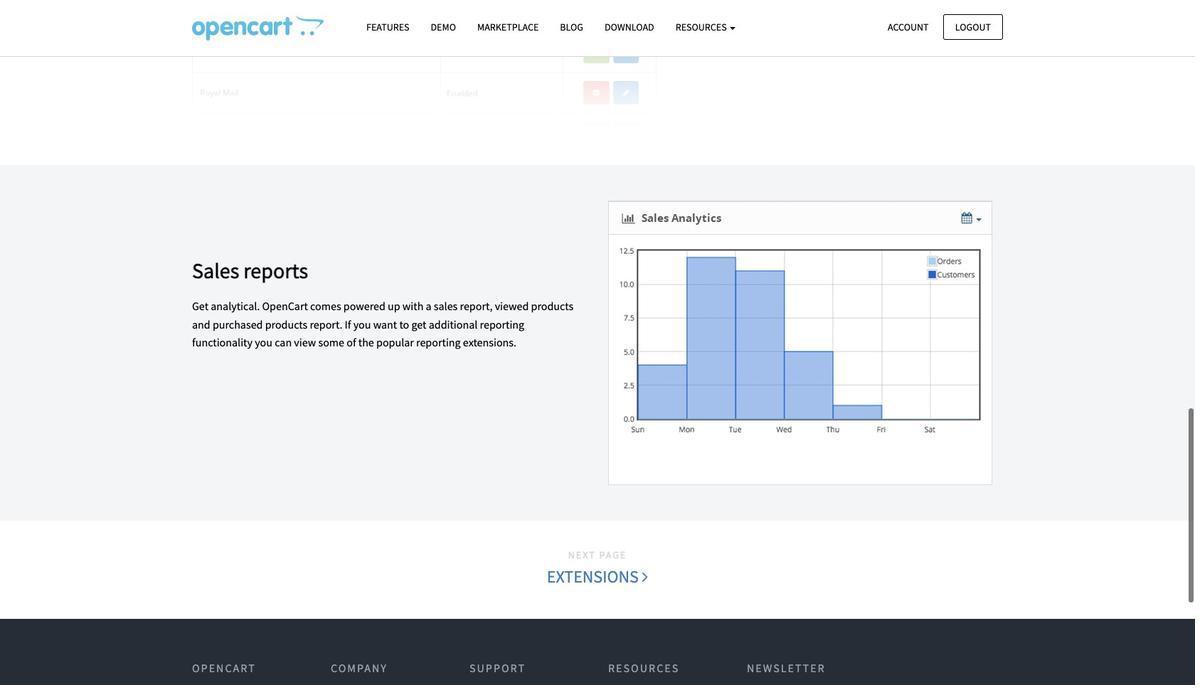Task type: describe. For each thing, give the bounding box(es) containing it.
of
[[347, 335, 356, 349]]

support
[[470, 661, 526, 675]]

want
[[373, 317, 397, 331]]

get
[[412, 317, 427, 331]]

a
[[426, 299, 432, 313]]

comes
[[310, 299, 341, 313]]

report.
[[310, 317, 343, 331]]

1 vertical spatial resources
[[608, 661, 680, 675]]

sales reports image
[[608, 201, 993, 485]]

get analytical. opencart comes powered up with a sales report, viewed products and purchased products report. if you want to get additional reporting functionality you can view some of the popular reporting extensions.
[[192, 299, 574, 349]]

sales reports
[[192, 257, 308, 284]]

viewed
[[495, 299, 529, 313]]

opencart inside get analytical. opencart comes powered up with a sales report, viewed products and purchased products report. if you want to get additional reporting functionality you can view some of the popular reporting extensions.
[[262, 299, 308, 313]]

popular
[[376, 335, 414, 349]]

can
[[275, 335, 292, 349]]

analytical.
[[211, 299, 260, 313]]

logout link
[[943, 14, 1003, 40]]

functionality
[[192, 335, 253, 349]]

features
[[366, 21, 409, 33]]

download link
[[594, 15, 665, 40]]

extensions link
[[546, 563, 649, 590]]

to
[[399, 317, 409, 331]]

account
[[888, 20, 929, 33]]

sales
[[192, 257, 239, 284]]

the
[[358, 335, 374, 349]]

powered
[[344, 299, 386, 313]]

features link
[[356, 15, 420, 40]]

company
[[331, 661, 388, 675]]

demo link
[[420, 15, 467, 40]]

shipping methods image
[[192, 0, 656, 129]]

0 horizontal spatial reporting
[[416, 335, 461, 349]]



Task type: vqa. For each thing, say whether or not it's contained in the screenshot.
rightmost FOR
no



Task type: locate. For each thing, give the bounding box(es) containing it.
0 vertical spatial you
[[353, 317, 371, 331]]

logout
[[955, 20, 991, 33]]

resources
[[676, 21, 729, 33], [608, 661, 680, 675]]

reporting down additional at the top of page
[[416, 335, 461, 349]]

extensions.
[[463, 335, 517, 349]]

opencart - features image
[[192, 15, 324, 41]]

you right if
[[353, 317, 371, 331]]

you left can
[[255, 335, 272, 349]]

1 vertical spatial products
[[265, 317, 308, 331]]

blog
[[560, 21, 583, 33]]

products right the viewed
[[531, 299, 574, 313]]

up
[[388, 299, 400, 313]]

newsletter
[[747, 661, 826, 675]]

reporting down the viewed
[[480, 317, 525, 331]]

purchased
[[213, 317, 263, 331]]

1 horizontal spatial products
[[531, 299, 574, 313]]

report,
[[460, 299, 493, 313]]

products
[[531, 299, 574, 313], [265, 317, 308, 331]]

1 horizontal spatial you
[[353, 317, 371, 331]]

0 horizontal spatial products
[[265, 317, 308, 331]]

reporting
[[480, 317, 525, 331], [416, 335, 461, 349]]

0 vertical spatial reporting
[[480, 317, 525, 331]]

1 vertical spatial reporting
[[416, 335, 461, 349]]

resources link
[[665, 15, 747, 40]]

you
[[353, 317, 371, 331], [255, 335, 272, 349]]

0 horizontal spatial you
[[255, 335, 272, 349]]

0 vertical spatial products
[[531, 299, 574, 313]]

marketplace
[[477, 21, 539, 33]]

page
[[599, 549, 627, 561]]

0 vertical spatial resources
[[676, 21, 729, 33]]

and
[[192, 317, 210, 331]]

0 horizontal spatial opencart
[[192, 661, 256, 675]]

additional
[[429, 317, 478, 331]]

if
[[345, 317, 351, 331]]

1 vertical spatial opencart
[[192, 661, 256, 675]]

1 horizontal spatial reporting
[[480, 317, 525, 331]]

1 vertical spatial you
[[255, 335, 272, 349]]

1 horizontal spatial opencart
[[262, 299, 308, 313]]

get
[[192, 299, 209, 313]]

view
[[294, 335, 316, 349]]

products up can
[[265, 317, 308, 331]]

reports
[[244, 257, 308, 284]]

download
[[605, 21, 654, 33]]

angle right image
[[642, 568, 648, 585]]

extensions
[[547, 565, 642, 588]]

blog link
[[550, 15, 594, 40]]

demo
[[431, 21, 456, 33]]

next page
[[568, 549, 627, 561]]

account link
[[876, 14, 941, 40]]

marketplace link
[[467, 15, 550, 40]]

next
[[568, 549, 596, 561]]

some
[[318, 335, 344, 349]]

0 vertical spatial opencart
[[262, 299, 308, 313]]

with
[[403, 299, 424, 313]]

opencart
[[262, 299, 308, 313], [192, 661, 256, 675]]

sales
[[434, 299, 458, 313]]



